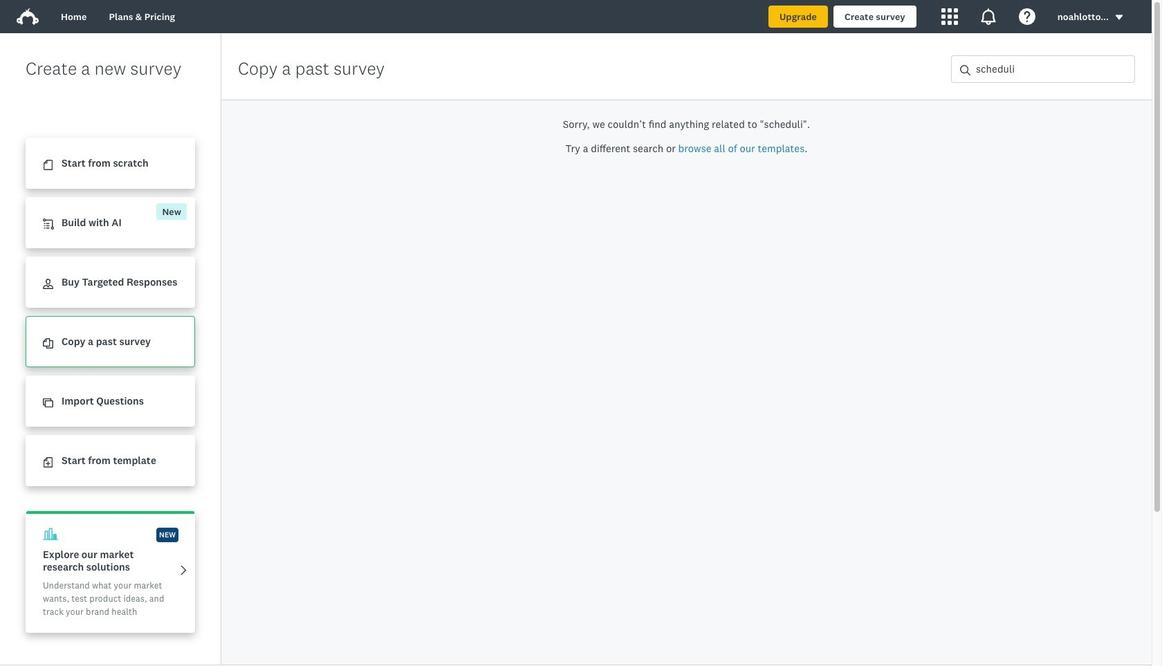 Task type: vqa. For each thing, say whether or not it's contained in the screenshot.
User icon
yes



Task type: describe. For each thing, give the bounding box(es) containing it.
user image
[[43, 279, 53, 289]]

documentclone image
[[43, 339, 53, 349]]

2 brand logo image from the top
[[17, 8, 39, 25]]

chevronright image
[[179, 565, 189, 576]]

document image
[[43, 160, 53, 170]]



Task type: locate. For each thing, give the bounding box(es) containing it.
documentplus image
[[43, 458, 53, 468]]

help icon image
[[1019, 8, 1036, 25]]

search image
[[961, 65, 971, 75]]

Search surveys field
[[971, 56, 1135, 82]]

notification center icon image
[[981, 8, 997, 25]]

clone image
[[43, 398, 53, 409]]

1 brand logo image from the top
[[17, 6, 39, 28]]

products icon image
[[942, 8, 958, 25], [942, 8, 958, 25]]

dropdown arrow icon image
[[1115, 13, 1125, 22], [1116, 15, 1124, 20]]

brand logo image
[[17, 6, 39, 28], [17, 8, 39, 25]]



